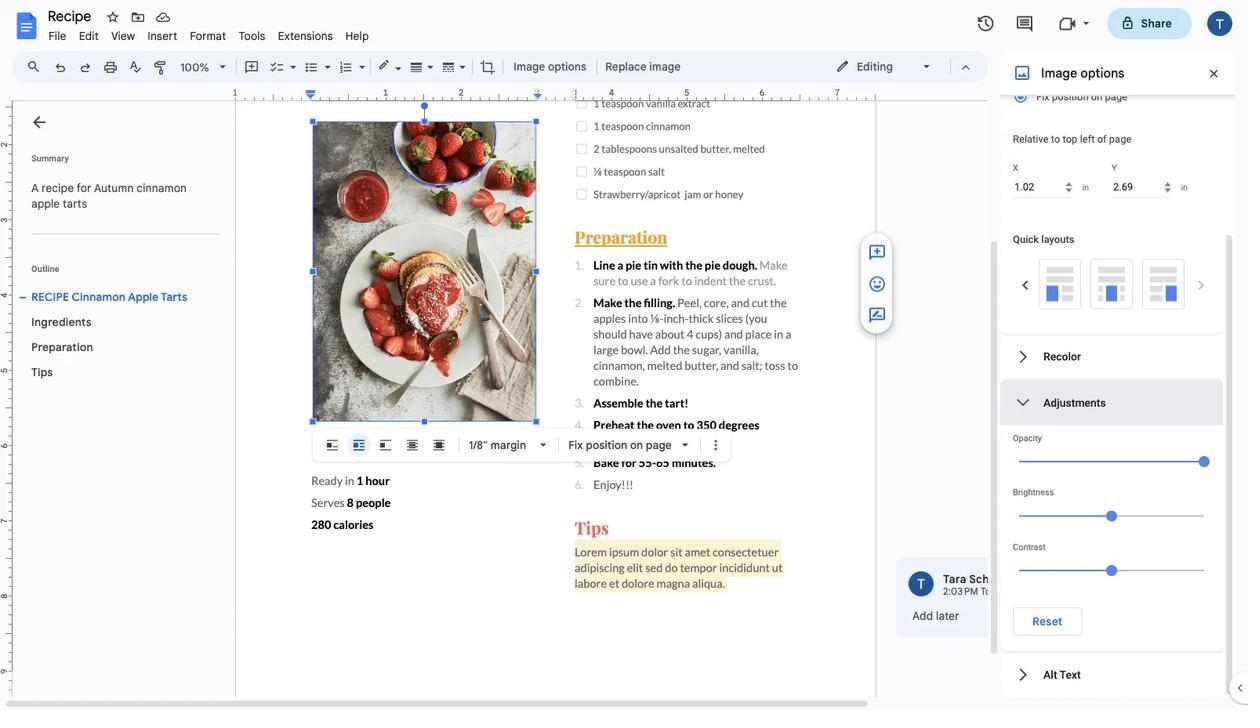 Task type: describe. For each thing, give the bounding box(es) containing it.
apple
[[128, 290, 159, 304]]

reset button
[[1013, 608, 1083, 636]]

contrast slider
[[1013, 552, 1211, 588]]

view menu item
[[105, 27, 141, 45]]

1 vertical spatial page
[[1110, 133, 1132, 145]]

fix position on page inside option
[[1037, 91, 1128, 102]]

brightness slider
[[1013, 498, 1211, 534]]

1 size image from the top
[[868, 244, 887, 262]]

page inside toolbar
[[646, 438, 672, 452]]

adjustments tab
[[1001, 380, 1223, 426]]

editing button
[[825, 55, 944, 78]]

Behind text radio
[[401, 434, 424, 457]]

layouts
[[1042, 233, 1075, 245]]

edit menu item
[[73, 27, 105, 45]]

In line radio
[[321, 434, 344, 457]]

x
[[1013, 163, 1019, 173]]

1/8"
[[469, 438, 488, 452]]

schultz
[[970, 573, 1010, 586]]

Vertical distance to top of page, measured in inches. Value must be between -22 and 22 text field
[[1112, 177, 1171, 198]]

preparation
[[31, 340, 93, 354]]

tools
[[239, 29, 266, 43]]

position inside toolbar
[[586, 438, 628, 452]]

Align image to bottom and left document margins radio
[[1039, 259, 1082, 309]]

quick
[[1013, 233, 1039, 245]]

quick layouts
[[1013, 233, 1075, 245]]

image
[[650, 60, 681, 73]]

fix inside toolbar
[[569, 438, 583, 452]]

autumn
[[94, 181, 134, 195]]

Align image to bottom and right document margins radio
[[1143, 259, 1185, 309]]

0 horizontal spatial option group
[[321, 434, 451, 457]]

tara
[[944, 573, 967, 586]]

on inside section
[[1092, 91, 1103, 102]]

format
[[190, 29, 226, 43]]

recolor tab
[[1001, 334, 1223, 380]]

extensions menu item
[[272, 27, 339, 45]]

tara schultz image
[[909, 572, 934, 597]]

recipe
[[31, 290, 69, 304]]

Star checkbox
[[102, 6, 124, 28]]

tarts
[[161, 290, 188, 304]]

one eighth inch margin option
[[469, 438, 526, 453]]

menu bar banner
[[0, 0, 1249, 711]]

summary heading
[[31, 152, 69, 165]]

bottom margin image
[[0, 667, 12, 711]]

image inside "image options" button
[[514, 60, 545, 73]]

add
[[913, 609, 934, 623]]

a recipe for autumn cinnamon apple tarts
[[31, 181, 190, 211]]

Zoom text field
[[176, 56, 214, 78]]

toolbar containing 1/8" margin
[[316, 434, 728, 457]]

tara schultz 2:03 pm today
[[944, 573, 1010, 598]]

tarts
[[63, 197, 87, 211]]

0 vertical spatial page
[[1106, 91, 1128, 102]]

file
[[49, 29, 66, 43]]

on inside toolbar
[[630, 438, 643, 452]]

share
[[1142, 16, 1173, 30]]

adjustments group
[[1001, 380, 1223, 652]]

cinnamon
[[137, 181, 187, 195]]

position inside image options section
[[1053, 91, 1089, 102]]

top
[[1063, 133, 1078, 145]]

tips
[[31, 365, 53, 379]]

view
[[111, 29, 135, 43]]

editing
[[857, 60, 893, 73]]

cinnamon
[[72, 290, 126, 304]]

opacity image
[[1199, 456, 1210, 467]]

tools menu item
[[232, 27, 272, 45]]

brightness
[[1013, 488, 1054, 498]]

Break text radio
[[374, 434, 398, 457]]

relative to top left of page
[[1013, 133, 1132, 145]]

Fix position on page radio
[[1013, 85, 1213, 107]]

outline
[[31, 264, 59, 274]]

1/8" margin
[[469, 438, 526, 452]]

insert
[[148, 29, 177, 43]]

later
[[936, 609, 960, 623]]

mode and view toolbar
[[824, 51, 979, 82]]

image options inside button
[[514, 60, 587, 73]]



Task type: locate. For each thing, give the bounding box(es) containing it.
menu bar inside menu bar 'banner'
[[42, 20, 375, 46]]

brightness image
[[1107, 511, 1118, 522]]

0 horizontal spatial image options
[[514, 60, 587, 73]]

toolbar
[[316, 434, 728, 457]]

2 vertical spatial page
[[646, 438, 672, 452]]

replace
[[606, 60, 647, 73]]

1 in from the left
[[1083, 183, 1090, 193]]

0 horizontal spatial position
[[586, 438, 628, 452]]

options left replace
[[548, 60, 587, 73]]

in
[[1083, 183, 1090, 193], [1181, 183, 1188, 193]]

right margin image
[[796, 89, 875, 100]]

Zoom field
[[174, 56, 233, 79]]

help
[[346, 29, 369, 43]]

in for y
[[1181, 183, 1188, 193]]

1 vertical spatial option group
[[321, 434, 451, 457]]

0 horizontal spatial fix
[[569, 438, 583, 452]]

add later
[[913, 609, 960, 623]]

1 horizontal spatial on
[[1092, 91, 1103, 102]]

insert menu item
[[141, 27, 184, 45]]

fix up relative
[[1037, 91, 1050, 102]]

ingredients
[[31, 315, 92, 329]]

on
[[1092, 91, 1103, 102], [630, 438, 643, 452]]

image options application
[[0, 0, 1249, 711]]

0 vertical spatial size image
[[868, 244, 887, 262]]

In front of text radio
[[427, 434, 451, 457]]

document outline element
[[13, 101, 226, 698]]

Rename text field
[[42, 6, 100, 25]]

menu bar containing file
[[42, 20, 375, 46]]

opacity slider
[[1013, 443, 1211, 479]]

2 size image from the top
[[868, 275, 887, 294]]

Align image to bottom document margin and center horizontally radio
[[1091, 259, 1133, 309]]

Horizontal distance to left of page, measured in inches. Value must be between -22 and 22 text field
[[1013, 177, 1072, 198]]

contrast image
[[1107, 565, 1118, 576]]

1 horizontal spatial image
[[1042, 65, 1078, 81]]

options up fix position on page option
[[1081, 65, 1125, 81]]

1 horizontal spatial option group
[[1013, 259, 1211, 312]]

image options button
[[507, 55, 594, 78]]

image
[[514, 60, 545, 73], [1042, 65, 1078, 81]]

1 horizontal spatial position
[[1053, 91, 1089, 102]]

image options inside section
[[1042, 65, 1125, 81]]

1 vertical spatial position
[[586, 438, 628, 452]]

recipe cinnamon apple tarts
[[31, 290, 188, 304]]

0 horizontal spatial options
[[548, 60, 587, 73]]

1 vertical spatial fix position on page
[[569, 438, 672, 452]]

a
[[31, 181, 39, 195]]

1 vertical spatial fix
[[569, 438, 583, 452]]

in right vertical distance to top of page, measured in inches. value must be between -22 and 22 text field
[[1181, 183, 1188, 193]]

0 horizontal spatial image
[[514, 60, 545, 73]]

0 horizontal spatial on
[[630, 438, 643, 452]]

2 in from the left
[[1181, 183, 1188, 193]]

of
[[1098, 133, 1107, 145]]

recipe
[[42, 181, 74, 195]]

Wrap text radio
[[347, 434, 371, 457]]

position
[[1053, 91, 1089, 102], [586, 438, 628, 452]]

0 horizontal spatial in
[[1083, 183, 1090, 193]]

Menus field
[[20, 56, 54, 78]]

fix position on page
[[1037, 91, 1128, 102], [569, 438, 672, 452]]

page
[[1106, 91, 1128, 102], [1110, 133, 1132, 145], [646, 438, 672, 452]]

fix position on page option
[[569, 438, 672, 453]]

relative
[[1013, 133, 1049, 145]]

size image
[[868, 244, 887, 262], [868, 275, 887, 294]]

size image
[[868, 306, 887, 325]]

1 vertical spatial on
[[630, 438, 643, 452]]

0 vertical spatial position
[[1053, 91, 1089, 102]]

1
[[233, 87, 238, 98]]

y
[[1112, 163, 1117, 173]]

alt text tab
[[1001, 652, 1223, 698]]

in right horizontal distance to left of page, measured in inches. value must be between -22 and 22 "text box" on the right of the page
[[1083, 183, 1090, 193]]

to
[[1052, 133, 1061, 145]]

opacity
[[1013, 433, 1042, 443]]

2:03 pm
[[944, 586, 979, 598]]

fix
[[1037, 91, 1050, 102], [569, 438, 583, 452]]

summary element
[[24, 173, 220, 220]]

image options up fix position on page option
[[1042, 65, 1125, 81]]

0 vertical spatial fix position on page
[[1037, 91, 1128, 102]]

menu bar
[[42, 20, 375, 46]]

0 vertical spatial on
[[1092, 91, 1103, 102]]

border dash image
[[440, 56, 458, 78]]

summary
[[31, 153, 69, 163]]

today
[[981, 586, 1008, 598]]

option group
[[1013, 259, 1211, 312], [321, 434, 451, 457]]

reset
[[1033, 615, 1063, 629]]

extensions
[[278, 29, 333, 43]]

replace image
[[606, 60, 681, 73]]

fix position on page inside toolbar
[[569, 438, 672, 452]]

options
[[548, 60, 587, 73], [1081, 65, 1125, 81]]

1 horizontal spatial fix
[[1037, 91, 1050, 102]]

1 horizontal spatial in
[[1181, 183, 1188, 193]]

share button
[[1108, 8, 1192, 39]]

left
[[1080, 133, 1095, 145]]

image options
[[514, 60, 587, 73], [1042, 65, 1125, 81]]

edit
[[79, 29, 99, 43]]

0 horizontal spatial fix position on page
[[569, 438, 672, 452]]

format menu item
[[184, 27, 232, 45]]

options inside section
[[1081, 65, 1125, 81]]

options inside button
[[548, 60, 587, 73]]

in for x
[[1083, 183, 1090, 193]]

1 vertical spatial size image
[[868, 275, 887, 294]]

file menu item
[[42, 27, 73, 45]]

replace image button
[[601, 55, 685, 78]]

image options section
[[1001, 14, 1236, 698]]

adjustments
[[1044, 397, 1106, 410]]

outline heading
[[13, 263, 226, 285]]

fix inside image options section
[[1037, 91, 1050, 102]]

1 horizontal spatial fix position on page
[[1037, 91, 1128, 102]]

contrast
[[1013, 542, 1046, 552]]

image options left replace
[[514, 60, 587, 73]]

apple
[[31, 197, 60, 211]]

image inside image options section
[[1042, 65, 1078, 81]]

margin
[[491, 438, 526, 452]]

0 vertical spatial option group
[[1013, 259, 1211, 312]]

text
[[1060, 668, 1081, 681]]

recolor
[[1044, 350, 1082, 363]]

0 vertical spatial fix
[[1037, 91, 1050, 102]]

fix right margin
[[569, 438, 583, 452]]

alt text
[[1044, 668, 1081, 681]]

option group inside image options section
[[1013, 259, 1211, 312]]

1 horizontal spatial image options
[[1042, 65, 1125, 81]]

alt
[[1044, 668, 1058, 681]]

for
[[77, 181, 91, 195]]

help menu item
[[339, 27, 375, 45]]

left margin image
[[236, 89, 315, 100]]

1 horizontal spatial options
[[1081, 65, 1125, 81]]

main toolbar
[[46, 55, 686, 81]]



Task type: vqa. For each thing, say whether or not it's contained in the screenshot.
Learn to the right
no



